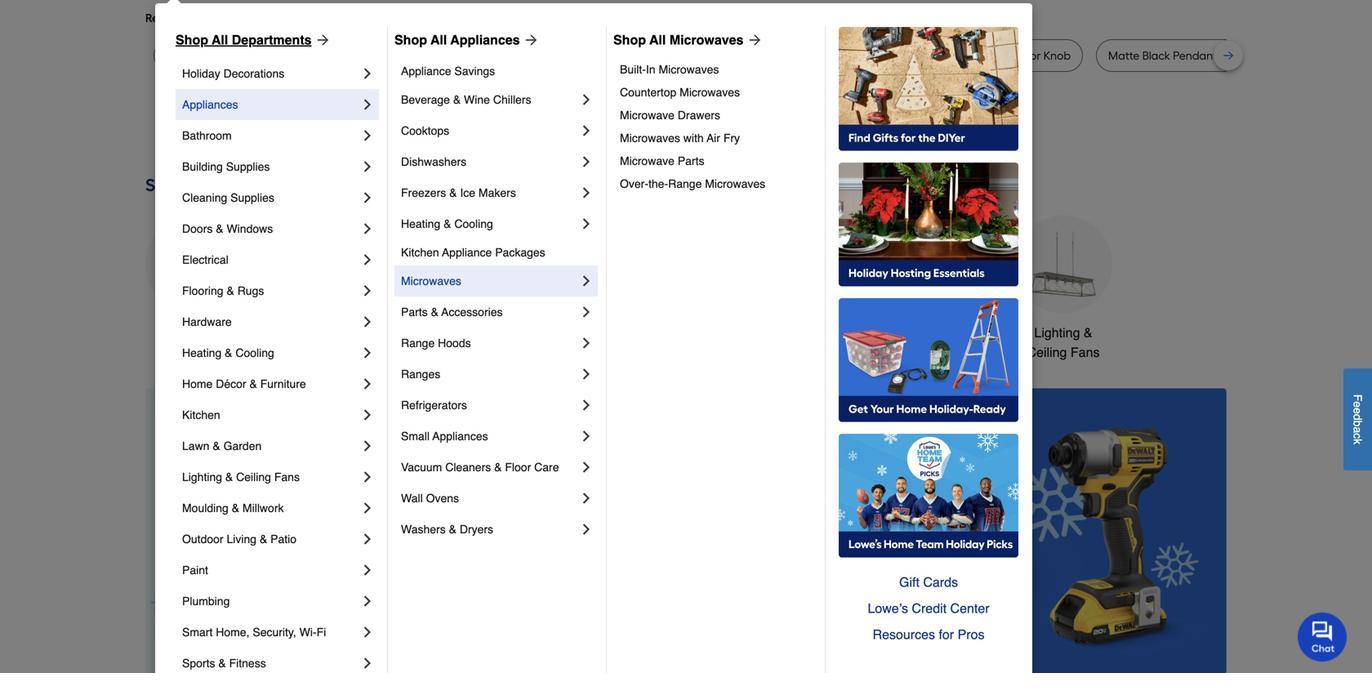 Task type: vqa. For each thing, say whether or not it's contained in the screenshot.
Get Your Home Holiday-Ready. "IMAGE"
yes



Task type: locate. For each thing, give the bounding box(es) containing it.
0 horizontal spatial all
[[212, 32, 228, 47]]

microwaves down built-in microwaves link
[[680, 86, 740, 99]]

2 horizontal spatial kitchen
[[520, 325, 564, 340]]

lighting & ceiling fans link
[[182, 462, 359, 493]]

heating down freezers
[[401, 217, 441, 230]]

garden
[[224, 440, 262, 453]]

interior door knob
[[977, 49, 1071, 62]]

0 horizontal spatial heating
[[182, 346, 222, 359]]

1 black from the left
[[449, 49, 477, 62]]

black faucet
[[449, 49, 516, 62]]

kitchen
[[771, 49, 810, 62]]

black
[[449, 49, 477, 62], [1143, 49, 1171, 62]]

black right matte
[[1143, 49, 1171, 62]]

security,
[[253, 626, 296, 639]]

shop for shop all departments
[[176, 32, 208, 47]]

d
[[1352, 414, 1365, 420]]

1 vertical spatial decorations
[[408, 345, 478, 360]]

1 horizontal spatial ceiling
[[1027, 345, 1067, 360]]

0 vertical spatial bathroom
[[182, 129, 232, 142]]

chevron right image for the holiday decorations link
[[359, 65, 376, 82]]

1 vertical spatial supplies
[[231, 191, 274, 204]]

shop up 'foyer light'
[[395, 32, 427, 47]]

0 vertical spatial decorations
[[224, 67, 285, 80]]

0 vertical spatial home
[[941, 325, 976, 340]]

credit
[[912, 601, 947, 616]]

microwave for microwave parts
[[620, 154, 675, 167]]

supplies
[[226, 160, 270, 173], [231, 191, 274, 204]]

1 horizontal spatial cooling
[[455, 217, 493, 230]]

kitchen faucets button
[[518, 215, 616, 343]]

decorations down christmas in the left of the page
[[408, 345, 478, 360]]

0 horizontal spatial pendant
[[677, 49, 721, 62]]

kitchen up 'lawn'
[[182, 408, 220, 422]]

1 microwave from the top
[[620, 109, 675, 122]]

outdoor living & patio
[[182, 533, 297, 546]]

chevron right image for cooktops
[[578, 123, 595, 139]]

chevron right image for electrical
[[359, 252, 376, 268]]

1 horizontal spatial black
[[1143, 49, 1171, 62]]

cluster
[[1249, 49, 1286, 62]]

drawers
[[678, 109, 720, 122]]

arrow right image up appliance savings link
[[520, 32, 540, 48]]

arrow right image for shop all appliances
[[520, 32, 540, 48]]

the-
[[649, 177, 668, 190]]

wine
[[464, 93, 490, 106]]

1 horizontal spatial lighting & ceiling fans
[[1027, 325, 1100, 360]]

1 horizontal spatial shop
[[395, 32, 427, 47]]

appliances button
[[145, 215, 243, 343]]

2 microwave from the top
[[620, 154, 675, 167]]

1 horizontal spatial lighting
[[1035, 325, 1080, 340]]

smart inside smart home button
[[903, 325, 938, 340]]

1 vertical spatial microwave
[[620, 154, 675, 167]]

appliances down 'flooring'
[[162, 325, 226, 340]]

appliances down holiday
[[182, 98, 238, 111]]

over-the-range microwaves link
[[620, 172, 814, 195]]

smart home
[[903, 325, 976, 340]]

smart
[[903, 325, 938, 340], [182, 626, 213, 639]]

kitchen down freezers
[[401, 246, 439, 259]]

0 vertical spatial lighting & ceiling fans
[[1027, 325, 1100, 360]]

chevron right image for plumbing
[[359, 593, 376, 609]]

appliances up black faucet
[[451, 32, 520, 47]]

0 vertical spatial supplies
[[226, 160, 270, 173]]

1 vertical spatial smart
[[182, 626, 213, 639]]

chevron right image for microwaves
[[578, 273, 595, 289]]

0 horizontal spatial lighting & ceiling fans
[[182, 471, 300, 484]]

light left cluster
[[1220, 49, 1246, 62]]

building supplies
[[182, 160, 270, 173]]

light right red
[[576, 49, 602, 62]]

1 horizontal spatial kitchen
[[401, 246, 439, 259]]

2 pendant from the left
[[1173, 49, 1217, 62]]

1 vertical spatial parts
[[401, 306, 428, 319]]

1 vertical spatial bathroom
[[787, 325, 844, 340]]

cooling up home décor & furniture
[[236, 346, 274, 359]]

home
[[941, 325, 976, 340], [182, 377, 213, 391]]

2 black from the left
[[1143, 49, 1171, 62]]

chevron right image for kitchen link
[[359, 407, 376, 423]]

pendant right matte
[[1173, 49, 1217, 62]]

microwaves inside 'link'
[[670, 32, 744, 47]]

1 e from the top
[[1352, 401, 1365, 408]]

lawn & garden
[[182, 440, 262, 453]]

0 vertical spatial lighting
[[1035, 325, 1080, 340]]

0 horizontal spatial ceiling
[[236, 471, 271, 484]]

chevron right image
[[578, 92, 595, 108], [359, 96, 376, 113], [578, 123, 595, 139], [359, 127, 376, 144], [359, 252, 376, 268], [578, 273, 595, 289], [578, 304, 595, 320], [359, 314, 376, 330], [578, 397, 595, 413], [359, 438, 376, 454], [578, 521, 595, 538], [359, 593, 376, 609], [359, 655, 376, 672]]

range down microwave parts
[[668, 177, 702, 190]]

0 vertical spatial kitchen
[[401, 246, 439, 259]]

shop up fixture
[[614, 32, 646, 47]]

b
[[1352, 420, 1365, 427]]

0 horizontal spatial cooling
[[236, 346, 274, 359]]

for
[[277, 11, 292, 25], [262, 49, 279, 62], [752, 49, 769, 62], [939, 627, 954, 642]]

2 light from the left
[[386, 49, 412, 62]]

e up b
[[1352, 408, 1365, 414]]

paint link
[[182, 555, 359, 586]]

parts
[[678, 154, 705, 167], [401, 306, 428, 319]]

arrow right image up ceiling
[[312, 32, 331, 48]]

2 vertical spatial kitchen
[[182, 408, 220, 422]]

heating & cooling link down makers
[[401, 208, 578, 239]]

shop all microwaves
[[614, 32, 744, 47]]

chevron right image for "freezers & ice makers" link
[[578, 185, 595, 201]]

3 light from the left
[[576, 49, 602, 62]]

0 horizontal spatial range
[[401, 337, 435, 350]]

sports & fitness link
[[182, 648, 359, 673]]

microwave parts link
[[620, 150, 814, 172]]

chevron right image for refrigerators
[[578, 397, 595, 413]]

all
[[212, 32, 228, 47], [431, 32, 447, 47], [650, 32, 666, 47]]

1 vertical spatial heating
[[182, 346, 222, 359]]

beverage & wine chillers
[[401, 93, 531, 106]]

pros
[[958, 627, 985, 642]]

1 light from the left
[[233, 49, 260, 62]]

chevron right image for paint link
[[359, 562, 376, 578]]

black down shop all appliances
[[449, 49, 477, 62]]

accessories
[[441, 306, 503, 319]]

1 horizontal spatial decorations
[[408, 345, 478, 360]]

0 vertical spatial parts
[[678, 154, 705, 167]]

arrow right image inside shop all departments link
[[312, 32, 331, 48]]

0 horizontal spatial home
[[182, 377, 213, 391]]

light down arrow right image
[[723, 49, 750, 62]]

microwaves down the recommended searches for you heading
[[670, 32, 744, 47]]

1 vertical spatial kitchen
[[520, 325, 564, 340]]

heating down hardware
[[182, 346, 222, 359]]

1 vertical spatial home
[[182, 377, 213, 391]]

red light fixture
[[553, 49, 639, 62]]

parts up "over-the-range microwaves"
[[678, 154, 705, 167]]

0 vertical spatial heating & cooling link
[[401, 208, 578, 239]]

with
[[684, 132, 704, 145]]

chevron right image for the top heating & cooling link
[[578, 216, 595, 232]]

appliances inside shop all appliances link
[[451, 32, 520, 47]]

resources for pros link
[[839, 622, 1019, 648]]

cooling up kitchen appliance packages
[[455, 217, 493, 230]]

0 horizontal spatial fans
[[274, 471, 300, 484]]

kitchen inside button
[[520, 325, 564, 340]]

0 horizontal spatial bathroom
[[182, 129, 232, 142]]

2 all from the left
[[431, 32, 447, 47]]

1 vertical spatial heating & cooling link
[[182, 337, 359, 368]]

find gifts for the diyer. image
[[839, 27, 1019, 151]]

1 horizontal spatial home
[[941, 325, 976, 340]]

kitchen left faucets
[[520, 325, 564, 340]]

kitchen for kitchen faucets
[[520, 325, 564, 340]]

all inside 'link'
[[650, 32, 666, 47]]

& inside button
[[1084, 325, 1093, 340]]

chevron right image for parts & accessories
[[578, 304, 595, 320]]

home décor & furniture
[[182, 377, 306, 391]]

2 shop from the left
[[395, 32, 427, 47]]

dryers
[[460, 523, 494, 536]]

christmas decorations
[[408, 325, 478, 360]]

light down shop all departments
[[233, 49, 260, 62]]

gift cards link
[[839, 569, 1019, 596]]

ice
[[460, 186, 476, 199]]

home inside button
[[941, 325, 976, 340]]

arrow right image
[[744, 32, 763, 48]]

appliances up cleaners
[[433, 430, 488, 443]]

0 vertical spatial heating & cooling
[[401, 217, 493, 230]]

arrow right image for shop all departments
[[312, 32, 331, 48]]

chevron right image
[[359, 65, 376, 82], [578, 154, 595, 170], [359, 158, 376, 175], [578, 185, 595, 201], [359, 190, 376, 206], [578, 216, 595, 232], [359, 221, 376, 237], [359, 283, 376, 299], [578, 335, 595, 351], [359, 345, 376, 361], [578, 366, 595, 382], [359, 376, 376, 392], [359, 407, 376, 423], [578, 428, 595, 444], [578, 459, 595, 475], [359, 469, 376, 485], [578, 490, 595, 507], [359, 500, 376, 516], [359, 531, 376, 547], [359, 562, 376, 578], [359, 624, 376, 641]]

home,
[[216, 626, 250, 639]]

1 horizontal spatial arrow right image
[[520, 32, 540, 48]]

1 all from the left
[[212, 32, 228, 47]]

supplies up cleaning supplies
[[226, 160, 270, 173]]

1 horizontal spatial heating & cooling
[[401, 217, 493, 230]]

fans
[[1071, 345, 1100, 360], [274, 471, 300, 484]]

1 horizontal spatial heating
[[401, 217, 441, 230]]

chevron right image for beverage & wine chillers
[[578, 92, 595, 108]]

knob
[[1044, 49, 1071, 62]]

parts up christmas in the left of the page
[[401, 306, 428, 319]]

arrow right image inside shop all appliances link
[[520, 32, 540, 48]]

range hoods
[[401, 337, 471, 350]]

0 horizontal spatial smart
[[182, 626, 213, 639]]

hoods
[[438, 337, 471, 350]]

1 shop from the left
[[176, 32, 208, 47]]

1 arrow right image from the left
[[312, 32, 331, 48]]

1 horizontal spatial heating & cooling link
[[401, 208, 578, 239]]

kitchen faucets
[[520, 325, 614, 340]]

1 vertical spatial fans
[[274, 471, 300, 484]]

lighting & ceiling fans button
[[1015, 215, 1113, 362]]

ceiling inside lighting & ceiling fans button
[[1027, 345, 1067, 360]]

appliance up beverage
[[401, 65, 451, 78]]

interior
[[977, 49, 1013, 62]]

f e e d b a c k
[[1352, 394, 1365, 444]]

center
[[951, 601, 990, 616]]

for left you
[[277, 11, 292, 25]]

lighting inside button
[[1035, 325, 1080, 340]]

for down departments
[[262, 49, 279, 62]]

foyer light
[[355, 49, 412, 62]]

washers & dryers link
[[401, 514, 578, 545]]

microwave up the the-
[[620, 154, 675, 167]]

heating & cooling link
[[401, 208, 578, 239], [182, 337, 359, 368]]

shop up uolfin
[[176, 32, 208, 47]]

appliance up microwaves link
[[442, 246, 492, 259]]

shop inside 'link'
[[614, 32, 646, 47]]

light right foyer
[[386, 49, 412, 62]]

decorations inside button
[[408, 345, 478, 360]]

0 horizontal spatial shop
[[176, 32, 208, 47]]

supplies up "windows"
[[231, 191, 274, 204]]

5 light from the left
[[1220, 49, 1246, 62]]

smart inside smart home, security, wi-fi "link"
[[182, 626, 213, 639]]

microwave down countertop
[[620, 109, 675, 122]]

moulding
[[182, 502, 229, 515]]

chevron right image for cleaning supplies link
[[359, 190, 376, 206]]

e
[[1352, 401, 1365, 408], [1352, 408, 1365, 414]]

chillers
[[493, 93, 531, 106]]

range
[[668, 177, 702, 190], [401, 337, 435, 350]]

2 horizontal spatial shop
[[614, 32, 646, 47]]

1 horizontal spatial pendant
[[1173, 49, 1217, 62]]

0 vertical spatial microwave
[[620, 109, 675, 122]]

heating & cooling
[[401, 217, 493, 230], [182, 346, 274, 359]]

recommended searches for you heading
[[145, 10, 1227, 26]]

1 vertical spatial ceiling
[[236, 471, 271, 484]]

uolfin
[[166, 49, 196, 62]]

wi-
[[300, 626, 317, 639]]

0 horizontal spatial kitchen
[[182, 408, 220, 422]]

supplies for cleaning supplies
[[231, 191, 274, 204]]

range up ranges
[[401, 337, 435, 350]]

cooktops link
[[401, 115, 578, 146]]

pendant down shop all microwaves
[[677, 49, 721, 62]]

smart for smart home, security, wi-fi
[[182, 626, 213, 639]]

chevron right image for bathroom
[[359, 127, 376, 144]]

kitchen appliance packages link
[[401, 239, 595, 266]]

hardware link
[[182, 306, 359, 337]]

1 vertical spatial lighting
[[182, 471, 222, 484]]

all up in
[[650, 32, 666, 47]]

supplies for building supplies
[[226, 160, 270, 173]]

0 horizontal spatial black
[[449, 49, 477, 62]]

1 horizontal spatial bathroom
[[787, 325, 844, 340]]

1 horizontal spatial smart
[[903, 325, 938, 340]]

microwave
[[620, 109, 675, 122], [620, 154, 675, 167]]

decorations down light for ceiling
[[224, 67, 285, 80]]

furniture
[[260, 377, 306, 391]]

arrow right image
[[312, 32, 331, 48], [520, 32, 540, 48]]

0 vertical spatial smart
[[903, 325, 938, 340]]

0 horizontal spatial arrow right image
[[312, 32, 331, 48]]

light
[[233, 49, 260, 62], [386, 49, 412, 62], [576, 49, 602, 62], [723, 49, 750, 62], [1220, 49, 1246, 62]]

light for red light fixture
[[576, 49, 602, 62]]

e up d
[[1352, 401, 1365, 408]]

1 vertical spatial heating & cooling
[[182, 346, 274, 359]]

heating & cooling link up furniture
[[182, 337, 359, 368]]

0 horizontal spatial decorations
[[224, 67, 285, 80]]

k
[[1352, 439, 1365, 444]]

fry
[[724, 132, 740, 145]]

2 horizontal spatial all
[[650, 32, 666, 47]]

0 vertical spatial ceiling
[[1027, 345, 1067, 360]]

1 vertical spatial lighting & ceiling fans
[[182, 471, 300, 484]]

0 vertical spatial range
[[668, 177, 702, 190]]

1 horizontal spatial all
[[431, 32, 447, 47]]

microwave drawers link
[[620, 104, 814, 127]]

lawn
[[182, 440, 210, 453]]

all down recommended searches for you
[[212, 32, 228, 47]]

0 horizontal spatial heating & cooling
[[182, 346, 274, 359]]

lighting & ceiling fans
[[1027, 325, 1100, 360], [182, 471, 300, 484]]

windows
[[227, 222, 273, 235]]

christmas
[[413, 325, 472, 340]]

heating & cooling up the décor
[[182, 346, 274, 359]]

0 vertical spatial heating
[[401, 217, 441, 230]]

3 shop from the left
[[614, 32, 646, 47]]

cleaning
[[182, 191, 227, 204]]

1 horizontal spatial fans
[[1071, 345, 1100, 360]]

all up appliance savings
[[431, 32, 447, 47]]

1 vertical spatial cooling
[[236, 346, 274, 359]]

heating & cooling down freezers & ice makers
[[401, 217, 493, 230]]

faucets
[[567, 325, 614, 340]]

1 vertical spatial range
[[401, 337, 435, 350]]

chevron right image for vacuum cleaners & floor care link on the left
[[578, 459, 595, 475]]

flooring & rugs
[[182, 284, 264, 297]]

0 vertical spatial fans
[[1071, 345, 1100, 360]]

2 arrow right image from the left
[[520, 32, 540, 48]]

microwave for microwave drawers
[[620, 109, 675, 122]]

4 light from the left
[[723, 49, 750, 62]]

holiday
[[182, 67, 220, 80]]

0 vertical spatial appliance
[[401, 65, 451, 78]]

chevron right image for flooring & rugs link
[[359, 283, 376, 299]]

recommended searches for you
[[145, 11, 313, 25]]

chevron right image for doors & windows link at top
[[359, 221, 376, 237]]

3 all from the left
[[650, 32, 666, 47]]

chevron right image for the wall ovens link
[[578, 490, 595, 507]]

wall ovens
[[401, 492, 459, 505]]



Task type: describe. For each thing, give the bounding box(es) containing it.
chevron right image for moulding & millwork link
[[359, 500, 376, 516]]

arrow left image
[[449, 531, 466, 548]]

island
[[813, 49, 844, 62]]

shop all microwaves link
[[614, 30, 763, 50]]

dishwashers
[[401, 155, 467, 168]]

dishwashers link
[[401, 146, 578, 177]]

1 horizontal spatial range
[[668, 177, 702, 190]]

chevron right image for sports & fitness
[[359, 655, 376, 672]]

appliances inside small appliances link
[[433, 430, 488, 443]]

light for ceiling
[[233, 49, 317, 62]]

chevron right image for washers & dryers
[[578, 521, 595, 538]]

departments
[[232, 32, 312, 47]]

door
[[1016, 49, 1041, 62]]

0 horizontal spatial parts
[[401, 306, 428, 319]]

bathroom button
[[766, 215, 864, 343]]

packages
[[495, 246, 545, 259]]

shop 25 days of deals by category image
[[145, 172, 1227, 199]]

fi
[[317, 626, 326, 639]]

in
[[646, 63, 656, 76]]

doors & windows link
[[182, 213, 359, 244]]

all for appliances
[[431, 32, 447, 47]]

sports & fitness
[[182, 657, 266, 670]]

chevron right image for dishwashers link
[[578, 154, 595, 170]]

25 days of deals. don't miss deals every day. same-day delivery on in-stock orders placed by 2 p m. image
[[145, 388, 409, 673]]

outdoor
[[182, 533, 224, 546]]

chevron right image for hardware
[[359, 314, 376, 330]]

plumbing
[[182, 595, 230, 608]]

lowe's home team holiday picks. image
[[839, 434, 1019, 558]]

matte
[[1109, 49, 1140, 62]]

lighting & ceiling fans inside lighting & ceiling fans link
[[182, 471, 300, 484]]

up to 50 percent off select tools and accessories. image
[[435, 388, 1227, 673]]

0 vertical spatial cooling
[[455, 217, 493, 230]]

lowe's wishes you and your family a happy hanukkah. image
[[145, 114, 1227, 155]]

chevron right image for the ranges link
[[578, 366, 595, 382]]

gift
[[899, 575, 920, 590]]

matte black pendant light cluster
[[1109, 49, 1286, 62]]

chandelier
[[881, 49, 939, 62]]

microwaves with air fry
[[620, 132, 740, 145]]

chevron right image for lawn & garden
[[359, 438, 376, 454]]

scroll to item #2 element
[[787, 643, 830, 653]]

bathroom inside "link"
[[182, 129, 232, 142]]

smart home button
[[890, 215, 989, 343]]

microwave parts
[[620, 154, 708, 167]]

moulding & millwork
[[182, 502, 284, 515]]

resources
[[873, 627, 935, 642]]

get your home holiday-ready. image
[[839, 298, 1019, 422]]

chevron right image for range hoods link
[[578, 335, 595, 351]]

light for pendant light for kitchen island
[[723, 49, 750, 62]]

0 horizontal spatial lighting
[[182, 471, 222, 484]]

countertop
[[620, 86, 677, 99]]

smart home, security, wi-fi link
[[182, 617, 359, 648]]

1 pendant from the left
[[677, 49, 721, 62]]

light for foyer light
[[386, 49, 412, 62]]

2 e from the top
[[1352, 408, 1365, 414]]

fixture
[[605, 49, 639, 62]]

decorations for holiday
[[224, 67, 285, 80]]

over-
[[620, 177, 649, 190]]

appliance savings
[[401, 65, 495, 78]]

0 horizontal spatial heating & cooling link
[[182, 337, 359, 368]]

millwork
[[243, 502, 284, 515]]

doors & windows
[[182, 222, 273, 235]]

plumbing link
[[182, 586, 359, 617]]

cleaning supplies
[[182, 191, 274, 204]]

appliances inside appliances "link"
[[182, 98, 238, 111]]

over-the-range microwaves
[[620, 177, 766, 190]]

resources for pros
[[873, 627, 985, 642]]

shop for shop all microwaves
[[614, 32, 646, 47]]

chevron right image for small appliances link
[[578, 428, 595, 444]]

cards
[[923, 575, 958, 590]]

chevron right image for home décor & furniture link
[[359, 376, 376, 392]]

shop for shop all appliances
[[395, 32, 427, 47]]

vacuum cleaners & floor care
[[401, 461, 559, 474]]

decorations for christmas
[[408, 345, 478, 360]]

care
[[534, 461, 559, 474]]

holiday hosting essentials. image
[[839, 163, 1019, 287]]

parts & accessories link
[[401, 297, 578, 328]]

all for departments
[[212, 32, 228, 47]]

bathroom inside button
[[787, 325, 844, 340]]

chevron right image for outdoor living & patio link
[[359, 531, 376, 547]]

freezers & ice makers
[[401, 186, 516, 199]]

patio
[[271, 533, 297, 546]]

freezers
[[401, 186, 446, 199]]

décor
[[216, 377, 246, 391]]

range hoods link
[[401, 328, 578, 359]]

washers & dryers
[[401, 523, 494, 536]]

pendant light for kitchen island
[[677, 49, 844, 62]]

built-
[[620, 63, 646, 76]]

for down arrow right image
[[752, 49, 769, 62]]

microwave drawers
[[620, 109, 720, 122]]

countertop microwaves
[[620, 86, 740, 99]]

savings
[[455, 65, 495, 78]]

c
[[1352, 433, 1365, 439]]

vacuum
[[401, 461, 442, 474]]

for inside heading
[[277, 11, 292, 25]]

flooring
[[182, 284, 224, 297]]

appliances inside appliances button
[[162, 325, 226, 340]]

1 vertical spatial appliance
[[442, 246, 492, 259]]

refrigerators
[[401, 399, 467, 412]]

fans inside button
[[1071, 345, 1100, 360]]

smart for smart home
[[903, 325, 938, 340]]

you
[[294, 11, 313, 25]]

ceiling inside lighting & ceiling fans link
[[236, 471, 271, 484]]

electrical link
[[182, 244, 359, 275]]

moulding & millwork link
[[182, 493, 359, 524]]

shop all appliances
[[395, 32, 520, 47]]

lawn & garden link
[[182, 431, 359, 462]]

makers
[[479, 186, 516, 199]]

small appliances link
[[401, 421, 578, 452]]

microwaves down microwave parts link on the top
[[705, 177, 766, 190]]

building supplies link
[[182, 151, 359, 182]]

lowe's credit center link
[[839, 596, 1019, 622]]

flooring & rugs link
[[182, 275, 359, 306]]

doors
[[182, 222, 213, 235]]

cooktops
[[401, 124, 449, 137]]

chevron right image for heating & cooling link to the left
[[359, 345, 376, 361]]

chevron right image for building supplies link
[[359, 158, 376, 175]]

small appliances
[[401, 430, 488, 443]]

built-in microwaves
[[620, 63, 719, 76]]

chevron right image for appliances
[[359, 96, 376, 113]]

lighting & ceiling fans inside lighting & ceiling fans button
[[1027, 325, 1100, 360]]

1 horizontal spatial parts
[[678, 154, 705, 167]]

chevron right image for smart home, security, wi-fi "link"
[[359, 624, 376, 641]]

kitchen for kitchen appliance packages
[[401, 246, 439, 259]]

microwaves up countertop microwaves
[[659, 63, 719, 76]]

microwaves up parts & accessories
[[401, 275, 462, 288]]

recommended
[[145, 11, 224, 25]]

ranges
[[401, 368, 441, 381]]

washers
[[401, 523, 446, 536]]

small
[[401, 430, 430, 443]]

living
[[227, 533, 257, 546]]

chat invite button image
[[1298, 612, 1348, 662]]

all for microwaves
[[650, 32, 666, 47]]

microwaves up microwave parts
[[620, 132, 680, 145]]

for left pros at the right of page
[[939, 627, 954, 642]]

searches
[[227, 11, 274, 25]]

cleaners
[[445, 461, 491, 474]]

chevron right image for lighting & ceiling fans link
[[359, 469, 376, 485]]



